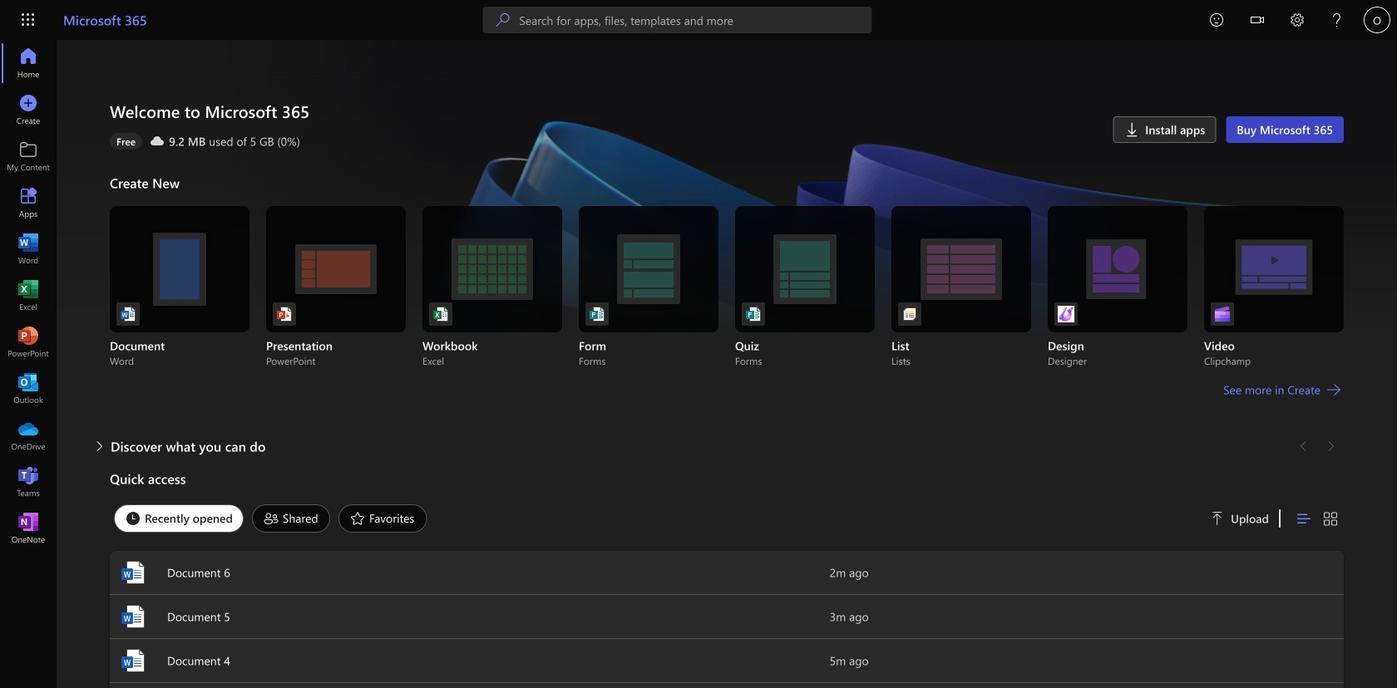 Task type: describe. For each thing, give the bounding box(es) containing it.
clipchamp video image
[[1214, 306, 1231, 323]]

create new element
[[110, 170, 1344, 433]]

name document 4 cell
[[110, 648, 830, 675]]

teams image
[[20, 474, 37, 491]]

outlook image
[[20, 381, 37, 398]]

shared element
[[252, 505, 330, 533]]

new quiz image
[[745, 306, 762, 323]]

0 vertical spatial word image
[[20, 241, 37, 258]]

word document image
[[120, 306, 136, 323]]

Search box. Suggestions appear as you type. search field
[[519, 7, 872, 33]]

create image
[[20, 101, 37, 118]]

2 tab from the left
[[248, 505, 334, 533]]

my content image
[[20, 148, 37, 165]]

favorites element
[[339, 505, 427, 533]]

3 tab from the left
[[334, 505, 431, 533]]

lists list image
[[902, 306, 918, 323]]

apps image
[[20, 195, 37, 211]]

word image
[[120, 648, 146, 675]]

word image for the name document 6 cell at bottom
[[120, 560, 146, 586]]

excel image
[[20, 288, 37, 304]]

powerpoint presentation image
[[276, 306, 293, 323]]

o image
[[1364, 7, 1391, 33]]



Task type: vqa. For each thing, say whether or not it's contained in the screenshot.
MORE
no



Task type: locate. For each thing, give the bounding box(es) containing it.
1 tab from the left
[[110, 505, 248, 533]]

navigation
[[0, 40, 57, 552]]

powerpoint image
[[20, 334, 37, 351]]

tab list
[[110, 501, 1191, 537]]

word image up excel image
[[20, 241, 37, 258]]

1 vertical spatial word image
[[120, 560, 146, 586]]

row group
[[110, 684, 1344, 689]]

word image down 'recently opened' element
[[120, 560, 146, 586]]

designer design image
[[1058, 306, 1075, 323]]

forms survey image
[[589, 306, 606, 323]]

word image up word icon
[[120, 604, 146, 631]]

None search field
[[483, 7, 872, 33]]

list
[[110, 206, 1344, 368]]

2 vertical spatial word image
[[120, 604, 146, 631]]

name document 5 cell
[[110, 604, 830, 631]]

designer design image
[[1058, 306, 1075, 323]]

application
[[0, 40, 1397, 689]]

word image for name document 5 cell
[[120, 604, 146, 631]]

onedrive image
[[20, 428, 37, 444]]

word image
[[20, 241, 37, 258], [120, 560, 146, 586], [120, 604, 146, 631]]

tab
[[110, 505, 248, 533], [248, 505, 334, 533], [334, 505, 431, 533]]

this account doesn't have a microsoft 365 subscription. click to view your benefits. tooltip
[[110, 133, 142, 150]]

onenote image
[[20, 521, 37, 537]]

home image
[[20, 55, 37, 72]]

banner
[[0, 0, 1397, 43]]

name document 6 cell
[[110, 560, 830, 586]]

recently opened element
[[114, 505, 244, 533]]

excel workbook image
[[433, 306, 449, 323]]



